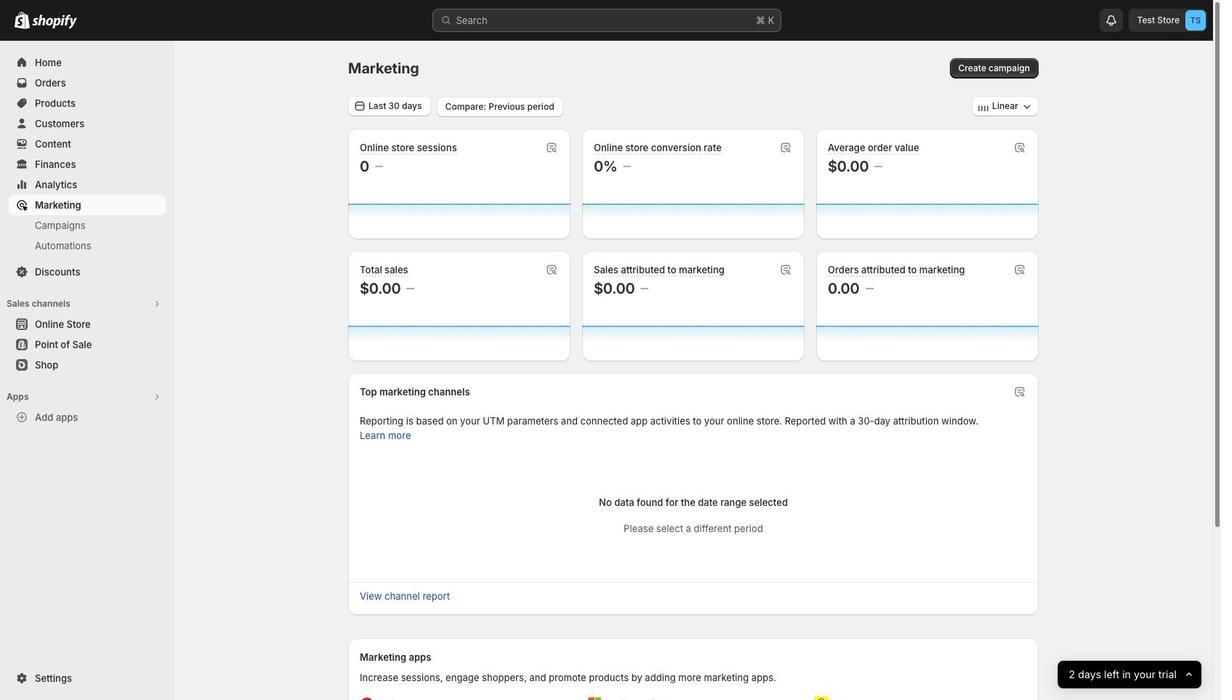 Task type: vqa. For each thing, say whether or not it's contained in the screenshot.
the minimum purchase requirements
no



Task type: describe. For each thing, give the bounding box(es) containing it.
shopify image
[[15, 12, 30, 29]]

shopify image
[[32, 15, 77, 29]]



Task type: locate. For each thing, give the bounding box(es) containing it.
test store image
[[1186, 10, 1206, 31]]



